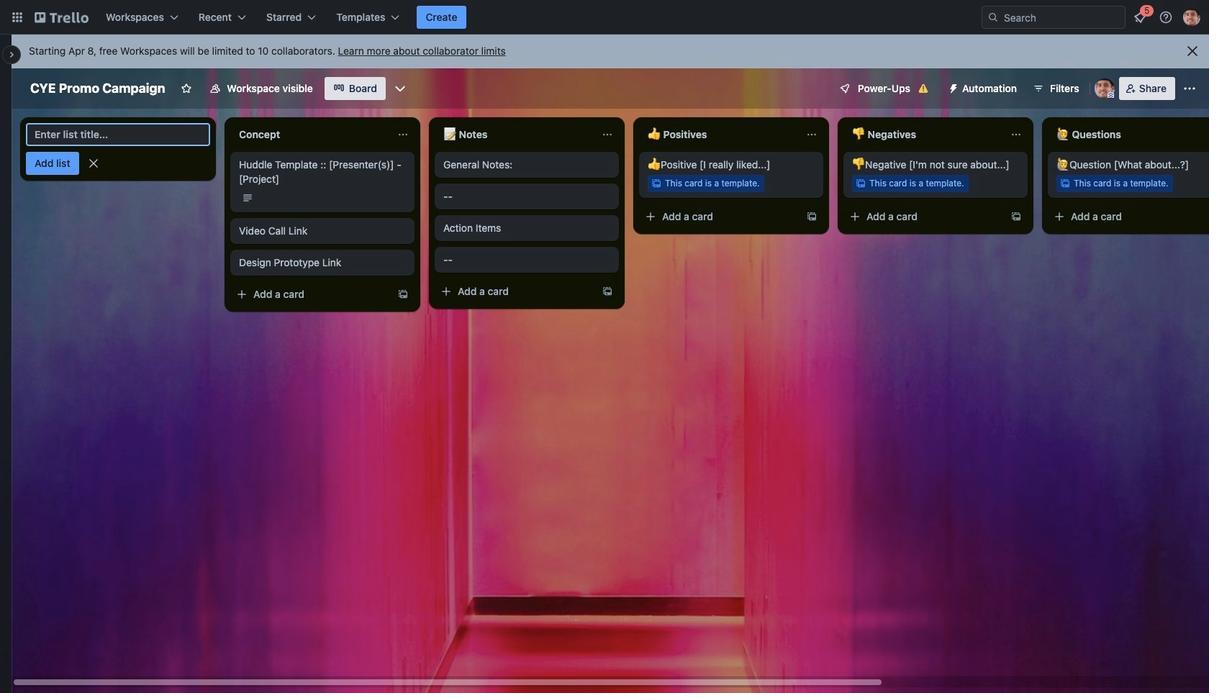 Task type: vqa. For each thing, say whether or not it's contained in the screenshot.
Template
no



Task type: locate. For each thing, give the bounding box(es) containing it.
back to home image
[[35, 6, 89, 29]]

1 horizontal spatial create from template… image
[[807, 211, 818, 223]]

primary element
[[0, 0, 1210, 35]]

create from template… image
[[807, 211, 818, 223], [1011, 211, 1023, 223], [398, 289, 409, 300]]

None text field
[[230, 123, 392, 146], [639, 123, 801, 146], [844, 123, 1005, 146], [230, 123, 392, 146], [639, 123, 801, 146], [844, 123, 1005, 146]]

create from template… image
[[602, 286, 614, 297]]

show menu image
[[1183, 81, 1198, 96]]

search image
[[988, 12, 1000, 23]]

None text field
[[435, 123, 596, 146], [1048, 123, 1210, 146], [435, 123, 596, 146], [1048, 123, 1210, 146]]

2 horizontal spatial create from template… image
[[1011, 211, 1023, 223]]

open information menu image
[[1159, 10, 1174, 24]]

this member is an admin of this board. image
[[1108, 92, 1115, 99]]

james peterson (jamespeterson93) image
[[1095, 78, 1115, 99]]

Enter list title… text field
[[26, 123, 210, 146]]



Task type: describe. For each thing, give the bounding box(es) containing it.
Search field
[[1000, 6, 1126, 28]]

james peterson (jamespeterson93) image
[[1184, 9, 1201, 26]]

Board name text field
[[23, 77, 172, 100]]

0 horizontal spatial create from template… image
[[398, 289, 409, 300]]

customize views image
[[393, 81, 408, 96]]

5 notifications image
[[1132, 9, 1149, 26]]

sm image
[[943, 77, 963, 97]]

star or unstar board image
[[181, 83, 193, 94]]

cancel list editing image
[[86, 156, 101, 171]]



